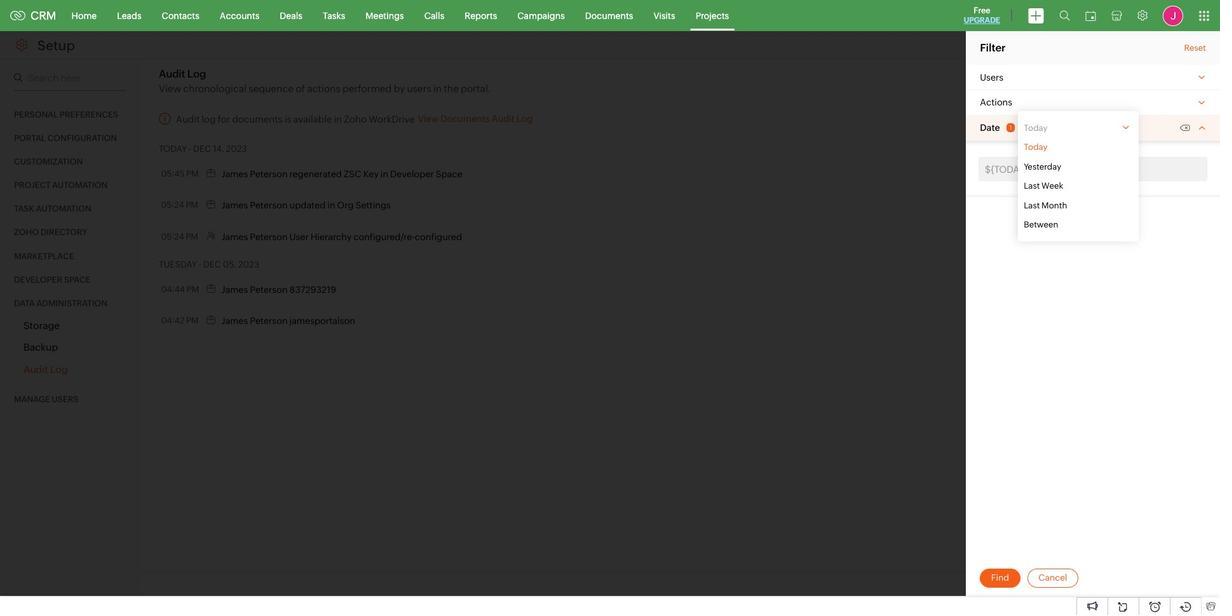 Task type: describe. For each thing, give the bounding box(es) containing it.
create menu image
[[1029, 8, 1045, 23]]

free
[[974, 6, 991, 15]]

create menu element
[[1021, 0, 1052, 31]]

tasks link
[[313, 0, 356, 31]]

free upgrade
[[964, 6, 1001, 25]]

calls link
[[414, 0, 455, 31]]

documents link
[[575, 0, 644, 31]]

projects
[[696, 10, 729, 21]]

accounts
[[220, 10, 260, 21]]

calls
[[425, 10, 445, 21]]

visits link
[[644, 0, 686, 31]]

upgrade
[[964, 16, 1001, 25]]

home
[[72, 10, 97, 21]]

home link
[[61, 0, 107, 31]]

search element
[[1052, 0, 1078, 31]]

reports link
[[455, 0, 508, 31]]

reports
[[465, 10, 497, 21]]



Task type: locate. For each thing, give the bounding box(es) containing it.
projects link
[[686, 0, 740, 31]]

tasks
[[323, 10, 345, 21]]

leads link
[[107, 0, 152, 31]]

visits
[[654, 10, 676, 21]]

profile image
[[1164, 5, 1184, 26]]

documents
[[586, 10, 634, 21]]

contacts link
[[152, 0, 210, 31]]

deals link
[[270, 0, 313, 31]]

crm
[[31, 9, 56, 22]]

deals
[[280, 10, 303, 21]]

campaigns
[[518, 10, 565, 21]]

meetings link
[[356, 0, 414, 31]]

campaigns link
[[508, 0, 575, 31]]

search image
[[1060, 10, 1071, 21]]

calendar image
[[1086, 10, 1097, 21]]

leads
[[117, 10, 142, 21]]

accounts link
[[210, 0, 270, 31]]

crm link
[[10, 9, 56, 22]]

contacts
[[162, 10, 200, 21]]

profile element
[[1156, 0, 1192, 31]]

meetings
[[366, 10, 404, 21]]



Task type: vqa. For each thing, say whether or not it's contained in the screenshot.
logo
no



